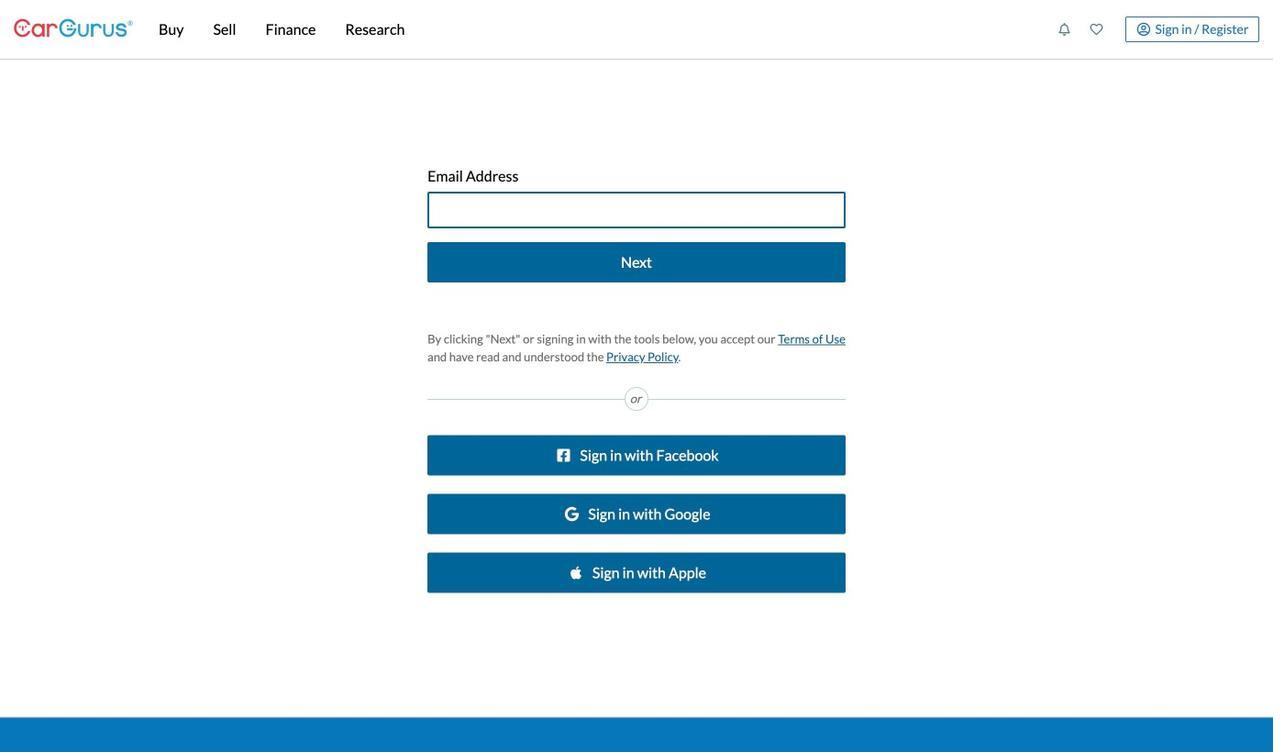 Task type: vqa. For each thing, say whether or not it's contained in the screenshot.
Estimate
no



Task type: describe. For each thing, give the bounding box(es) containing it.
google image
[[563, 507, 581, 522]]

saved cars image
[[1090, 23, 1103, 36]]

facebook square image
[[555, 448, 573, 463]]



Task type: locate. For each thing, give the bounding box(es) containing it.
None text field
[[428, 192, 846, 228]]

apple image
[[567, 566, 585, 580]]

menu bar
[[133, 0, 1049, 59]]

user icon image
[[1137, 22, 1151, 36]]

menu item
[[1113, 17, 1260, 42]]

open notifications image
[[1058, 23, 1071, 36]]

menu
[[1049, 7, 1260, 52]]



